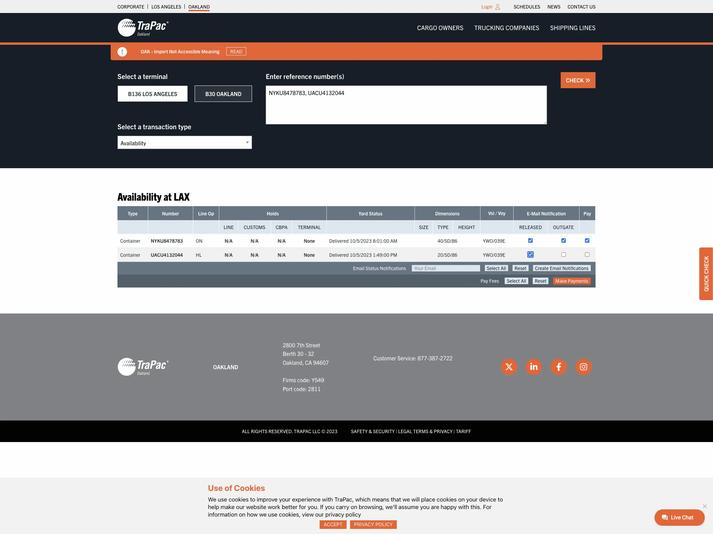 Task type: vqa. For each thing, say whether or not it's contained in the screenshot.
Make
yes



Task type: locate. For each thing, give the bounding box(es) containing it.
read link
[[211, 47, 231, 55], [227, 47, 247, 55]]

corporate
[[118, 3, 144, 10]]

1 vertical spatial status
[[366, 265, 379, 271]]

safety
[[351, 428, 368, 434]]

10/5/2023 for 8:01:00
[[350, 238, 372, 244]]

1 vertical spatial privacy
[[355, 521, 375, 527]]

cookies up happy at right
[[437, 496, 457, 503]]

0 vertical spatial oakland
[[189, 3, 210, 10]]

0 vertical spatial container
[[120, 238, 140, 244]]

1 vertical spatial with
[[459, 504, 470, 510]]

2 10/5/2023 from the top
[[350, 252, 372, 258]]

1 horizontal spatial your
[[467, 496, 478, 503]]

1 none from the top
[[304, 238, 315, 244]]

2 vertical spatial on
[[239, 511, 246, 518]]

1 vertical spatial solid image
[[586, 78, 591, 83]]

code: right 'port'
[[294, 385, 307, 392]]

read link right demurrage at the top left of page
[[211, 47, 231, 55]]

terminal
[[298, 224, 321, 230]]

- right oak
[[151, 48, 153, 54]]

menu bar down "light" icon
[[412, 21, 602, 35]]

select up b136
[[118, 72, 136, 80]]

1 a from the top
[[138, 72, 142, 80]]

2 ywo/039e from the top
[[484, 252, 506, 258]]

0 vertical spatial on
[[459, 496, 465, 503]]

schedules
[[514, 3, 541, 10]]

20/sd/86
[[438, 252, 458, 258]]

1 vertical spatial oakland image
[[118, 357, 169, 377]]

cargo owners
[[418, 24, 464, 31]]

& inside banner
[[176, 48, 179, 54]]

line left customs
[[224, 224, 234, 230]]

94607
[[314, 359, 329, 366]]

use of cookies we use cookies to improve your experience with trapac, which means that we will place cookies on your device to help make our website work better for you. if you carry on browsing, we'll assume you are happy with this. for information on how we use cookies, view our privacy policy
[[208, 483, 504, 518]]

1 horizontal spatial our
[[316, 511, 324, 518]]

our down 'if'
[[316, 511, 324, 518]]

oakland image for footer containing 2800 7th street
[[118, 357, 169, 377]]

rights
[[251, 428, 268, 434]]

notifications
[[380, 265, 407, 271]]

menu bar
[[511, 2, 600, 11], [412, 21, 602, 35]]

1 horizontal spatial you
[[421, 504, 430, 510]]

1 horizontal spatial line
[[224, 224, 234, 230]]

ywo/039e down /
[[484, 238, 506, 244]]

1 oakland image from the top
[[118, 18, 169, 37]]

accessible
[[178, 48, 201, 54]]

on left device
[[459, 496, 465, 503]]

a left terminal
[[138, 72, 142, 80]]

1 | from the left
[[396, 428, 398, 434]]

1 vertical spatial type
[[438, 224, 449, 230]]

1 vertical spatial -
[[305, 350, 307, 357]]

0 vertical spatial los
[[152, 3, 160, 10]]

1 you from the left
[[325, 504, 335, 510]]

0 horizontal spatial &
[[176, 48, 179, 54]]

0 vertical spatial with
[[322, 496, 333, 503]]

2 none from the top
[[304, 252, 315, 258]]

delivered down delivered 10/5/2023 8:01:00 am
[[330, 252, 349, 258]]

1 vertical spatial check
[[704, 256, 710, 274]]

0 horizontal spatial we
[[260, 511, 267, 518]]

0 vertical spatial delivered
[[330, 238, 349, 244]]

2 you from the left
[[421, 504, 430, 510]]

0 vertical spatial select
[[118, 72, 136, 80]]

1 select from the top
[[118, 72, 136, 80]]

1 delivered from the top
[[330, 238, 349, 244]]

trapac,
[[335, 496, 354, 503]]

0 horizontal spatial your
[[279, 496, 291, 503]]

with up 'if'
[[322, 496, 333, 503]]

shipping lines link
[[545, 21, 602, 35]]

1 vertical spatial delivered
[[330, 252, 349, 258]]

legal
[[399, 428, 413, 434]]

privacy
[[434, 428, 453, 434], [355, 521, 375, 527]]

0 horizontal spatial check
[[567, 77, 586, 83]]

0 vertical spatial line
[[198, 210, 207, 217]]

0 horizontal spatial to
[[250, 496, 256, 503]]

read right demurrage at the top left of page
[[214, 48, 227, 54]]

a
[[138, 72, 142, 80], [138, 122, 142, 131]]

type down dimensions
[[438, 224, 449, 230]]

0 vertical spatial -
[[151, 48, 153, 54]]

2 oakland image from the top
[[118, 357, 169, 377]]

0 horizontal spatial you
[[325, 504, 335, 510]]

which
[[356, 496, 371, 503]]

angeles left "oakland" link
[[161, 3, 181, 10]]

1 horizontal spatial to
[[498, 496, 504, 503]]

light image
[[496, 4, 501, 10]]

1 container from the top
[[120, 238, 140, 244]]

happy
[[441, 504, 457, 510]]

you
[[325, 504, 335, 510], [421, 504, 430, 510]]

1 your from the left
[[279, 496, 291, 503]]

menu bar up the shipping
[[511, 2, 600, 11]]

0 horizontal spatial privacy
[[355, 521, 375, 527]]

line for line
[[224, 224, 234, 230]]

0 vertical spatial code:
[[298, 376, 311, 383]]

1 cookies from the left
[[229, 496, 249, 503]]

1 read from the left
[[214, 48, 227, 54]]

use down work
[[268, 511, 278, 518]]

ywo/039e
[[484, 238, 506, 244], [484, 252, 506, 258]]

line left op
[[198, 210, 207, 217]]

0 horizontal spatial line
[[198, 210, 207, 217]]

customer service: 877-387-2722
[[374, 355, 453, 361]]

trucking companies
[[475, 24, 540, 31]]

vsl / voy
[[489, 210, 506, 216]]

8:01:00
[[373, 238, 390, 244]]

1 horizontal spatial -
[[305, 350, 307, 357]]

code: up 2811 on the left of the page
[[298, 376, 311, 383]]

los angeles link
[[152, 2, 181, 11]]

delivered up delivered 10/5/2023 1:49:00 pm
[[330, 238, 349, 244]]

| left legal
[[396, 428, 398, 434]]

0 vertical spatial we
[[403, 496, 410, 503]]

mail
[[532, 210, 541, 217]]

None checkbox
[[562, 238, 566, 243], [586, 238, 590, 243], [562, 238, 566, 243], [586, 238, 590, 243]]

2 vertical spatial oakland
[[213, 363, 239, 370]]

container for nyku8478783
[[120, 238, 140, 244]]

code:
[[298, 376, 311, 383], [294, 385, 307, 392]]

n/a
[[225, 238, 233, 244], [251, 238, 259, 244], [278, 238, 286, 244], [225, 252, 233, 258], [251, 252, 259, 258], [278, 252, 286, 258]]

make payments link
[[554, 278, 591, 284]]

read right meaning
[[230, 48, 243, 54]]

you right 'if'
[[325, 504, 335, 510]]

pay right notification
[[584, 210, 592, 217]]

| left the tariff link
[[454, 428, 455, 434]]

number(s)
[[314, 72, 345, 80]]

type down availability
[[128, 210, 138, 217]]

- right 30
[[305, 350, 307, 357]]

this.
[[471, 504, 482, 510]]

0 vertical spatial pay
[[584, 210, 592, 217]]

oakland image
[[118, 18, 169, 37], [118, 357, 169, 377]]

demurrage
[[181, 48, 204, 54]]

2 read from the left
[[230, 48, 243, 54]]

footer
[[0, 313, 714, 442]]

1 read link from the left
[[211, 47, 231, 55]]

read link right meaning
[[227, 47, 247, 55]]

select for select a transaction type
[[118, 122, 136, 131]]

lax
[[174, 189, 190, 203]]

with left the this.
[[459, 504, 470, 510]]

angeles down terminal
[[154, 90, 178, 97]]

check
[[567, 77, 586, 83], [704, 256, 710, 274]]

1 horizontal spatial solid image
[[586, 78, 591, 83]]

we'll
[[386, 504, 398, 510]]

pay fees
[[481, 278, 500, 284]]

0 vertical spatial a
[[138, 72, 142, 80]]

uacu4132044
[[151, 252, 183, 258]]

we up assume
[[403, 496, 410, 503]]

1 horizontal spatial |
[[454, 428, 455, 434]]

to up website
[[250, 496, 256, 503]]

7th
[[297, 341, 305, 348]]

your up the this.
[[467, 496, 478, 503]]

1 vertical spatial 10/5/2023
[[350, 252, 372, 258]]

news
[[548, 3, 561, 10]]

0 vertical spatial status
[[369, 210, 383, 217]]

2 read link from the left
[[227, 47, 247, 55]]

to
[[250, 496, 256, 503], [498, 496, 504, 503]]

1 10/5/2023 from the top
[[350, 238, 372, 244]]

privacy left the tariff link
[[434, 428, 453, 434]]

1 ywo/039e from the top
[[484, 238, 506, 244]]

privacy down policy
[[355, 521, 375, 527]]

0 horizontal spatial our
[[236, 504, 245, 510]]

387-
[[429, 355, 441, 361]]

line
[[198, 210, 207, 217], [224, 224, 234, 230]]

10/5/2023 up email
[[350, 252, 372, 258]]

email
[[353, 265, 365, 271]]

1 horizontal spatial pay
[[584, 210, 592, 217]]

1 horizontal spatial check
[[704, 256, 710, 274]]

0 horizontal spatial cookies
[[229, 496, 249, 503]]

0 horizontal spatial pay
[[481, 278, 489, 284]]

solid image
[[118, 47, 127, 57], [586, 78, 591, 83]]

©
[[322, 428, 326, 434]]

& right safety
[[369, 428, 372, 434]]

0 vertical spatial 10/5/2023
[[350, 238, 372, 244]]

0 vertical spatial check
[[567, 77, 586, 83]]

select left the transaction
[[118, 122, 136, 131]]

our
[[236, 504, 245, 510], [316, 511, 324, 518]]

we down website
[[260, 511, 267, 518]]

trapac
[[294, 428, 312, 434]]

0 vertical spatial use
[[218, 496, 227, 503]]

ywo/039e for 40/sd/86
[[484, 238, 506, 244]]

1 vertical spatial on
[[351, 504, 358, 510]]

los right b136
[[143, 90, 152, 97]]

1 vertical spatial pay
[[481, 278, 489, 284]]

quick check
[[704, 256, 710, 292]]

10/5/2023 up delivered 10/5/2023 1:49:00 pm
[[350, 238, 372, 244]]

policy
[[346, 511, 361, 518]]

/
[[496, 210, 497, 216]]

1 horizontal spatial read
[[230, 48, 243, 54]]

877-
[[418, 355, 429, 361]]

b30
[[206, 90, 215, 97]]

2 delivered from the top
[[330, 252, 349, 258]]

oak - import not accessible meaning
[[141, 48, 220, 54]]

our right "make"
[[236, 504, 245, 510]]

on left how
[[239, 511, 246, 518]]

1 vertical spatial line
[[224, 224, 234, 230]]

1:49:00
[[373, 252, 390, 258]]

street
[[306, 341, 320, 348]]

None button
[[485, 265, 509, 271], [513, 265, 529, 271], [534, 265, 591, 271], [505, 278, 529, 284], [533, 278, 549, 284], [485, 265, 509, 271], [513, 265, 529, 271], [534, 265, 591, 271], [505, 278, 529, 284], [533, 278, 549, 284]]

service:
[[398, 355, 417, 361]]

a left the transaction
[[138, 122, 142, 131]]

to right device
[[498, 496, 504, 503]]

None checkbox
[[529, 238, 533, 243], [529, 252, 533, 257], [562, 252, 566, 257], [586, 252, 590, 257], [529, 238, 533, 243], [529, 252, 533, 257], [562, 252, 566, 257], [586, 252, 590, 257]]

0 horizontal spatial |
[[396, 428, 398, 434]]

line op
[[198, 210, 214, 217]]

2 container from the top
[[120, 252, 140, 258]]

you down place
[[421, 504, 430, 510]]

1 vertical spatial ywo/039e
[[484, 252, 506, 258]]

ywo/039e up the fees
[[484, 252, 506, 258]]

& right lfd
[[176, 48, 179, 54]]

0 horizontal spatial read
[[214, 48, 227, 54]]

1 vertical spatial container
[[120, 252, 140, 258]]

2 your from the left
[[467, 496, 478, 503]]

cbpa
[[276, 224, 288, 230]]

if
[[321, 504, 324, 510]]

no image
[[702, 503, 709, 509]]

1 vertical spatial select
[[118, 122, 136, 131]]

2 a from the top
[[138, 122, 142, 131]]

1 vertical spatial we
[[260, 511, 267, 518]]

0 horizontal spatial on
[[239, 511, 246, 518]]

use up "make"
[[218, 496, 227, 503]]

b136
[[128, 90, 141, 97]]

customs
[[244, 224, 266, 230]]

1 vertical spatial angeles
[[154, 90, 178, 97]]

2 cookies from the left
[[437, 496, 457, 503]]

1 vertical spatial use
[[268, 511, 278, 518]]

0 vertical spatial type
[[128, 210, 138, 217]]

1 vertical spatial none
[[304, 252, 315, 258]]

0 vertical spatial oakland image
[[118, 18, 169, 37]]

0 vertical spatial none
[[304, 238, 315, 244]]

los right corporate
[[152, 3, 160, 10]]

status right email
[[366, 265, 379, 271]]

0 horizontal spatial -
[[151, 48, 153, 54]]

1 horizontal spatial cookies
[[437, 496, 457, 503]]

0 vertical spatial ywo/039e
[[484, 238, 506, 244]]

& right terms
[[430, 428, 433, 434]]

0 vertical spatial menu bar
[[511, 2, 600, 11]]

oakland image inside footer
[[118, 357, 169, 377]]

cookies up "make"
[[229, 496, 249, 503]]

1 vertical spatial a
[[138, 122, 142, 131]]

10/5/2023 for 1:49:00
[[350, 252, 372, 258]]

0 horizontal spatial solid image
[[118, 47, 127, 57]]

your up the better
[[279, 496, 291, 503]]

1 vertical spatial menu bar
[[412, 21, 602, 35]]

oakland image inside banner
[[118, 18, 169, 37]]

pay left the fees
[[481, 278, 489, 284]]

1 horizontal spatial use
[[268, 511, 278, 518]]

0 vertical spatial privacy
[[434, 428, 453, 434]]

a for terminal
[[138, 72, 142, 80]]

banner
[[0, 13, 714, 60]]

los
[[152, 3, 160, 10], [143, 90, 152, 97]]

status right yard
[[369, 210, 383, 217]]

2722
[[441, 355, 453, 361]]

delivered 10/5/2023 8:01:00 am
[[330, 238, 398, 244]]

privacy policy
[[355, 521, 393, 527]]

status for email
[[366, 265, 379, 271]]

0 horizontal spatial with
[[322, 496, 333, 503]]

on up policy
[[351, 504, 358, 510]]

pay for pay
[[584, 210, 592, 217]]

2 select from the top
[[118, 122, 136, 131]]



Task type: describe. For each thing, give the bounding box(es) containing it.
not
[[169, 48, 177, 54]]

line for line op
[[198, 210, 207, 217]]

delivered 10/5/2023 1:49:00 pm
[[330, 252, 398, 258]]

1 vertical spatial our
[[316, 511, 324, 518]]

contact us link
[[568, 2, 596, 11]]

enter
[[266, 72, 282, 80]]

yard status
[[359, 210, 383, 217]]

oakland link
[[189, 2, 210, 11]]

hl
[[196, 252, 202, 258]]

cargo owners link
[[412, 21, 469, 35]]

accept
[[324, 521, 343, 527]]

transaction
[[143, 122, 177, 131]]

none for delivered 10/5/2023 8:01:00 am
[[304, 238, 315, 244]]

llc
[[313, 428, 321, 434]]

carry
[[336, 504, 350, 510]]

nyku8478783
[[151, 238, 183, 244]]

2023
[[327, 428, 338, 434]]

status for yard
[[369, 210, 383, 217]]

better
[[282, 504, 298, 510]]

berth
[[283, 350, 296, 357]]

tariff
[[457, 428, 472, 434]]

menu bar containing cargo owners
[[412, 21, 602, 35]]

number
[[162, 210, 179, 217]]

cargo
[[418, 24, 438, 31]]

none for delivered 10/5/2023 1:49:00 pm
[[304, 252, 315, 258]]

1 vertical spatial code:
[[294, 385, 307, 392]]

website
[[246, 504, 267, 510]]

Enter reference number(s) text field
[[266, 85, 548, 124]]

information
[[208, 511, 238, 518]]

menu bar containing schedules
[[511, 2, 600, 11]]

los angeles
[[152, 3, 181, 10]]

select for select a terminal
[[118, 72, 136, 80]]

container for uacu4132044
[[120, 252, 140, 258]]

y549
[[312, 376, 324, 383]]

trucking companies link
[[469, 21, 545, 35]]

work
[[268, 504, 281, 510]]

make
[[221, 504, 235, 510]]

1 vertical spatial los
[[143, 90, 152, 97]]

1 vertical spatial oakland
[[217, 90, 242, 97]]

read for oak - import not accessible meaning
[[230, 48, 243, 54]]

contact us
[[568, 3, 596, 10]]

a for transaction
[[138, 122, 142, 131]]

0 vertical spatial solid image
[[118, 47, 127, 57]]

size
[[420, 224, 429, 230]]

read link for trapac.com lfd & demurrage
[[211, 47, 231, 55]]

oakland image for banner containing cargo owners
[[118, 18, 169, 37]]

use
[[208, 483, 223, 493]]

owners
[[439, 24, 464, 31]]

make payments
[[556, 278, 589, 284]]

reference
[[284, 72, 312, 80]]

improve
[[257, 496, 278, 503]]

terminal
[[143, 72, 168, 80]]

outgate
[[554, 224, 574, 230]]

30
[[298, 350, 304, 357]]

pay for pay fees
[[481, 278, 489, 284]]

- inside 2800 7th street berth 30 - 32 oakland, ca 94607
[[305, 350, 307, 357]]

help
[[208, 504, 219, 510]]

0 horizontal spatial type
[[128, 210, 138, 217]]

banner containing cargo owners
[[0, 13, 714, 60]]

we
[[208, 496, 217, 503]]

login link
[[482, 3, 493, 10]]

of
[[225, 483, 233, 493]]

e-mail notification
[[528, 210, 567, 217]]

security
[[373, 428, 395, 434]]

privacy
[[326, 511, 345, 518]]

2800 7th street berth 30 - 32 oakland, ca 94607
[[283, 341, 329, 366]]

0 vertical spatial angeles
[[161, 3, 181, 10]]

at
[[164, 189, 172, 203]]

browsing,
[[359, 504, 384, 510]]

am
[[391, 238, 398, 244]]

select a terminal
[[118, 72, 168, 80]]

how
[[247, 511, 258, 518]]

check button
[[562, 72, 596, 88]]

delivered for delivered 10/5/2023 1:49:00 pm
[[330, 252, 349, 258]]

2 | from the left
[[454, 428, 455, 434]]

b30 oakland
[[206, 90, 242, 97]]

voy
[[499, 210, 506, 216]]

you.
[[308, 504, 319, 510]]

trucking
[[475, 24, 505, 31]]

lines
[[580, 24, 596, 31]]

40/sd/86
[[438, 238, 458, 244]]

height
[[459, 224, 476, 230]]

ywo/039e for 20/sd/86
[[484, 252, 506, 258]]

1 horizontal spatial type
[[438, 224, 449, 230]]

safety & security | legal terms & privacy | tariff
[[351, 428, 472, 434]]

read link for oak - import not accessible meaning
[[227, 47, 247, 55]]

1 horizontal spatial &
[[369, 428, 372, 434]]

delivered for delivered 10/5/2023 8:01:00 am
[[330, 238, 349, 244]]

0 horizontal spatial use
[[218, 496, 227, 503]]

cookies,
[[279, 511, 301, 518]]

shipping lines
[[551, 24, 596, 31]]

place
[[422, 496, 436, 503]]

trapac.com
[[141, 48, 165, 54]]

1 horizontal spatial with
[[459, 504, 470, 510]]

that
[[391, 496, 402, 503]]

tariff link
[[457, 428, 472, 434]]

2 horizontal spatial &
[[430, 428, 433, 434]]

are
[[432, 504, 440, 510]]

1 horizontal spatial on
[[351, 504, 358, 510]]

all rights reserved. trapac llc © 2023
[[242, 428, 338, 434]]

check inside button
[[567, 77, 586, 83]]

released
[[520, 224, 543, 230]]

0 vertical spatial our
[[236, 504, 245, 510]]

yard
[[359, 210, 368, 217]]

1 to from the left
[[250, 496, 256, 503]]

solid image inside check button
[[586, 78, 591, 83]]

oak
[[141, 48, 150, 54]]

holds
[[267, 210, 279, 217]]

accept link
[[320, 520, 347, 529]]

firms
[[283, 376, 296, 383]]

news link
[[548, 2, 561, 11]]

login
[[482, 3, 493, 10]]

1 horizontal spatial we
[[403, 496, 410, 503]]

cookies
[[234, 483, 265, 493]]

trapac.com lfd & demurrage
[[141, 48, 204, 54]]

assume
[[399, 504, 419, 510]]

make
[[556, 278, 568, 284]]

quick check link
[[700, 248, 714, 300]]

type
[[178, 122, 192, 131]]

2 horizontal spatial on
[[459, 496, 465, 503]]

privacy inside privacy policy link
[[355, 521, 375, 527]]

contact
[[568, 3, 589, 10]]

Your Email email field
[[412, 265, 481, 272]]

1 horizontal spatial privacy
[[434, 428, 453, 434]]

footer containing 2800 7th street
[[0, 313, 714, 442]]

notification
[[542, 210, 567, 217]]

2 to from the left
[[498, 496, 504, 503]]

oakland,
[[283, 359, 304, 366]]

us
[[590, 3, 596, 10]]

read for trapac.com lfd & demurrage
[[214, 48, 227, 54]]



